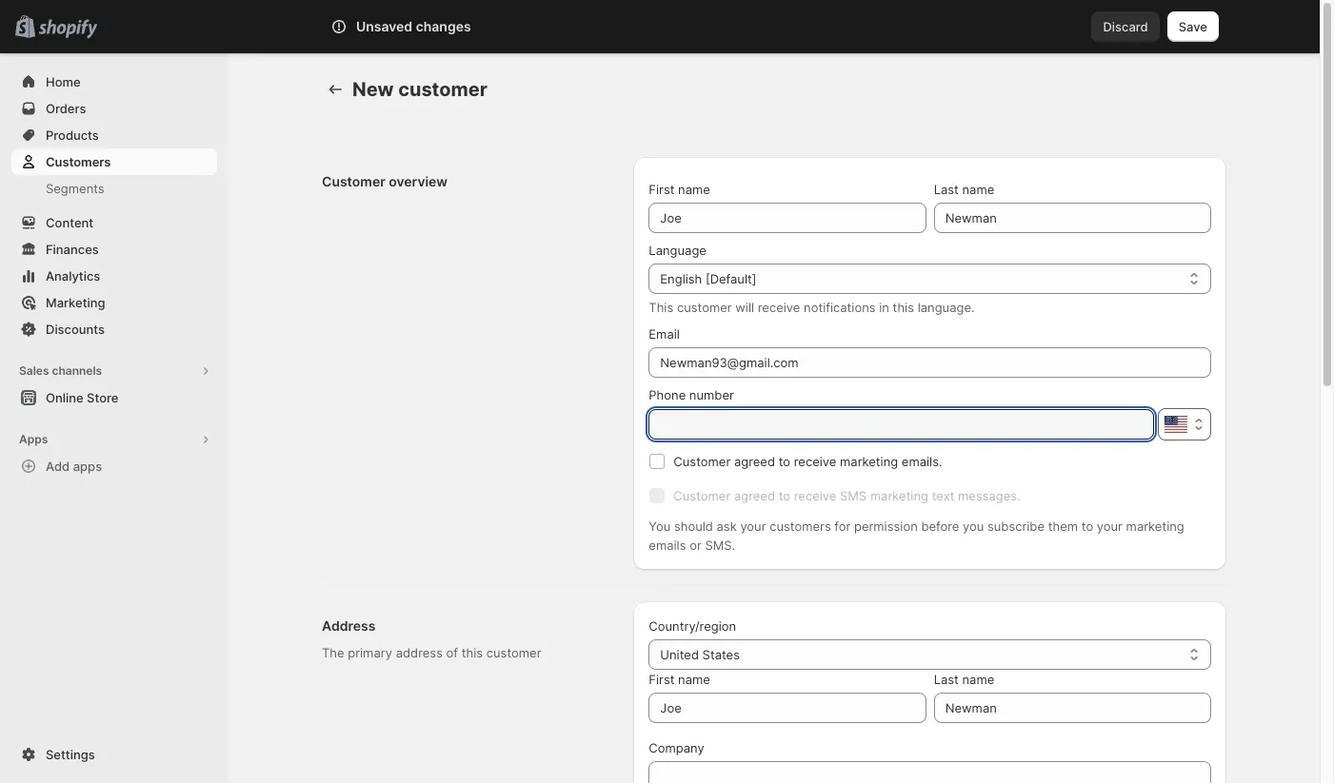 Task type: locate. For each thing, give the bounding box(es) containing it.
sales channels
[[19, 364, 102, 378]]

0 vertical spatial this
[[893, 300, 914, 315]]

discard
[[1103, 19, 1148, 34]]

customer down english [default]
[[677, 300, 732, 315]]

customer
[[398, 78, 487, 101], [677, 300, 732, 315], [486, 646, 541, 661]]

1 last name from the top
[[934, 182, 994, 197]]

1 horizontal spatial your
[[1097, 519, 1123, 534]]

receive
[[758, 300, 800, 315], [794, 454, 836, 469], [794, 489, 836, 504]]

0 vertical spatial first
[[649, 182, 675, 197]]

your right 'them'
[[1097, 519, 1123, 534]]

add apps button
[[11, 453, 217, 480]]

1 vertical spatial customer
[[677, 300, 732, 315]]

first name
[[649, 182, 710, 197], [649, 672, 710, 688]]

save button
[[1167, 11, 1219, 42]]

discounts
[[46, 322, 105, 337]]

notifications
[[804, 300, 876, 315]]

apps
[[73, 459, 102, 474]]

2 first name text field from the top
[[649, 693, 926, 724]]

marketing up the permission
[[870, 489, 928, 504]]

primary
[[348, 646, 392, 661]]

2 first from the top
[[649, 672, 675, 688]]

1 vertical spatial last
[[934, 672, 959, 688]]

marketing up the sms in the right bottom of the page
[[840, 454, 898, 469]]

customer right of
[[486, 646, 541, 661]]

analytics link
[[11, 263, 217, 289]]

you
[[963, 519, 984, 534]]

number
[[689, 388, 734, 403]]

this right in
[[893, 300, 914, 315]]

marketing
[[840, 454, 898, 469], [870, 489, 928, 504], [1126, 519, 1184, 534]]

agreed
[[734, 454, 775, 469], [734, 489, 775, 504]]

customer for new
[[398, 78, 487, 101]]

first name text field up [default]
[[649, 203, 926, 233]]

last name for language
[[934, 182, 994, 197]]

1 last from the top
[[934, 182, 959, 197]]

to for marketing
[[779, 454, 790, 469]]

1 vertical spatial marketing
[[870, 489, 928, 504]]

2 last name from the top
[[934, 672, 994, 688]]

should
[[674, 519, 713, 534]]

ask
[[717, 519, 737, 534]]

to
[[779, 454, 790, 469], [779, 489, 790, 504], [1082, 519, 1093, 534]]

1 last name text field from the top
[[934, 203, 1211, 233]]

customer down search
[[398, 78, 487, 101]]

1 vertical spatial first name text field
[[649, 693, 926, 724]]

receive for marketing
[[794, 454, 836, 469]]

or
[[690, 538, 702, 553]]

2 vertical spatial marketing
[[1126, 519, 1184, 534]]

this right of
[[462, 646, 483, 661]]

1 vertical spatial customer
[[674, 454, 731, 469]]

new
[[352, 78, 394, 101]]

english [default]
[[660, 271, 757, 287]]

Phone number text field
[[649, 409, 1154, 440]]

segments link
[[11, 175, 217, 202]]

customer
[[322, 173, 385, 190], [674, 454, 731, 469], [674, 489, 731, 504]]

last for company
[[934, 672, 959, 688]]

First name text field
[[649, 203, 926, 233], [649, 693, 926, 724]]

1 first name text field from the top
[[649, 203, 926, 233]]

0 vertical spatial customer
[[322, 173, 385, 190]]

receive up customers
[[794, 489, 836, 504]]

1 vertical spatial first
[[649, 672, 675, 688]]

this
[[649, 300, 673, 315]]

you
[[649, 519, 671, 534]]

online store link
[[11, 385, 217, 411]]

2 agreed from the top
[[734, 489, 775, 504]]

first name up language
[[649, 182, 710, 197]]

your right ask
[[740, 519, 766, 534]]

0 vertical spatial customer
[[398, 78, 487, 101]]

before
[[921, 519, 959, 534]]

2 vertical spatial to
[[1082, 519, 1093, 534]]

0 vertical spatial last name
[[934, 182, 994, 197]]

2 vertical spatial receive
[[794, 489, 836, 504]]

first name down united
[[649, 672, 710, 688]]

1 your from the left
[[740, 519, 766, 534]]

0 vertical spatial last
[[934, 182, 959, 197]]

the primary address of this customer
[[322, 646, 541, 661]]

receive for sms
[[794, 489, 836, 504]]

receive right will
[[758, 300, 800, 315]]

first
[[649, 182, 675, 197], [649, 672, 675, 688]]

language
[[649, 243, 706, 258]]

text
[[932, 489, 955, 504]]

0 vertical spatial first name
[[649, 182, 710, 197]]

language.
[[918, 300, 975, 315]]

2 last from the top
[[934, 672, 959, 688]]

orders link
[[11, 95, 217, 122]]

last for language
[[934, 182, 959, 197]]

0 vertical spatial first name text field
[[649, 203, 926, 233]]

1 vertical spatial last name text field
[[934, 693, 1211, 724]]

1 first name from the top
[[649, 182, 710, 197]]

discard button
[[1092, 11, 1160, 42]]

marketing right 'them'
[[1126, 519, 1184, 534]]

1 vertical spatial to
[[779, 489, 790, 504]]

0 horizontal spatial your
[[740, 519, 766, 534]]

first name for language
[[649, 182, 710, 197]]

1 vertical spatial this
[[462, 646, 483, 661]]

for
[[835, 519, 851, 534]]

name
[[678, 182, 710, 197], [962, 182, 994, 197], [678, 672, 710, 688], [962, 672, 994, 688]]

0 vertical spatial receive
[[758, 300, 800, 315]]

you should ask your customers for permission before you subscribe them to your marketing emails or sms.
[[649, 519, 1184, 553]]

1 vertical spatial receive
[[794, 454, 836, 469]]

first up language
[[649, 182, 675, 197]]

united states (+1) image
[[1165, 416, 1187, 433]]

home link
[[11, 69, 217, 95]]

settings
[[46, 748, 95, 763]]

online store
[[46, 390, 118, 406]]

receive up customer agreed to receive sms marketing text messages.
[[794, 454, 836, 469]]

email
[[649, 327, 680, 342]]

united states
[[660, 648, 740, 663]]

1 vertical spatial first name
[[649, 672, 710, 688]]

1 first from the top
[[649, 182, 675, 197]]

Last name text field
[[934, 203, 1211, 233], [934, 693, 1211, 724]]

2 last name text field from the top
[[934, 693, 1211, 724]]

1 agreed from the top
[[734, 454, 775, 469]]

last
[[934, 182, 959, 197], [934, 672, 959, 688]]

first down united
[[649, 672, 675, 688]]

marketing inside you should ask your customers for permission before you subscribe them to your marketing emails or sms.
[[1126, 519, 1184, 534]]

settings link
[[11, 742, 217, 768]]

country/region
[[649, 619, 736, 634]]

agreed for customer agreed to receive sms marketing text messages.
[[734, 489, 775, 504]]

0 vertical spatial to
[[779, 454, 790, 469]]

customer overview
[[322, 173, 448, 190]]

english
[[660, 271, 702, 287]]

products
[[46, 128, 99, 143]]

1 vertical spatial last name
[[934, 672, 994, 688]]

0 vertical spatial last name text field
[[934, 203, 1211, 233]]

this
[[893, 300, 914, 315], [462, 646, 483, 661]]

first name text field down states
[[649, 693, 926, 724]]

2 first name from the top
[[649, 672, 710, 688]]

address
[[322, 618, 376, 634]]

unsaved
[[356, 18, 413, 34]]

1 vertical spatial agreed
[[734, 489, 775, 504]]

last name
[[934, 182, 994, 197], [934, 672, 994, 688]]

last name text field for language
[[934, 203, 1211, 233]]

customer for customer agreed to receive marketing emails.
[[674, 454, 731, 469]]

2 vertical spatial customer
[[674, 489, 731, 504]]

this customer will receive notifications in this language.
[[649, 300, 975, 315]]

0 vertical spatial agreed
[[734, 454, 775, 469]]



Task type: describe. For each thing, give the bounding box(es) containing it.
save
[[1179, 19, 1207, 34]]

last name for company
[[934, 672, 994, 688]]

products link
[[11, 122, 217, 149]]

will
[[735, 300, 754, 315]]

marketing link
[[11, 289, 217, 316]]

shopify image
[[38, 20, 97, 39]]

[default]
[[706, 271, 757, 287]]

receive for notifications
[[758, 300, 800, 315]]

0 vertical spatial marketing
[[840, 454, 898, 469]]

states
[[702, 648, 740, 663]]

customer for this
[[677, 300, 732, 315]]

1 horizontal spatial this
[[893, 300, 914, 315]]

subscribe
[[987, 519, 1045, 534]]

add apps
[[46, 459, 102, 474]]

new customer
[[352, 78, 487, 101]]

search button
[[391, 11, 943, 42]]

finances
[[46, 242, 99, 257]]

marketing
[[46, 295, 105, 310]]

add
[[46, 459, 70, 474]]

segments
[[46, 181, 104, 196]]

first name text field for language
[[649, 203, 926, 233]]

online store button
[[0, 385, 229, 411]]

to for sms
[[779, 489, 790, 504]]

last name text field for company
[[934, 693, 1211, 724]]

customers
[[770, 519, 831, 534]]

customer for customer agreed to receive sms marketing text messages.
[[674, 489, 731, 504]]

channels
[[52, 364, 102, 378]]

address
[[396, 646, 443, 661]]

Company text field
[[649, 762, 1211, 784]]

content link
[[11, 209, 217, 236]]

store
[[87, 390, 118, 406]]

0 horizontal spatial this
[[462, 646, 483, 661]]

apps button
[[11, 427, 217, 453]]

changes
[[416, 18, 471, 34]]

emails.
[[902, 454, 942, 469]]

customers
[[46, 154, 111, 170]]

discounts link
[[11, 316, 217, 343]]

home
[[46, 74, 81, 90]]

2 vertical spatial customer
[[486, 646, 541, 661]]

overview
[[389, 173, 448, 190]]

first for language
[[649, 182, 675, 197]]

of
[[446, 646, 458, 661]]

search
[[422, 19, 463, 34]]

sales channels button
[[11, 358, 217, 385]]

them
[[1048, 519, 1078, 534]]

company
[[649, 741, 704, 756]]

sms.
[[705, 538, 735, 553]]

content
[[46, 215, 93, 230]]

agreed for customer agreed to receive marketing emails.
[[734, 454, 775, 469]]

first name text field for company
[[649, 693, 926, 724]]

customer agreed to receive marketing emails.
[[674, 454, 942, 469]]

sms
[[840, 489, 867, 504]]

2 your from the left
[[1097, 519, 1123, 534]]

first name for company
[[649, 672, 710, 688]]

phone
[[649, 388, 686, 403]]

finances link
[[11, 236, 217, 263]]

phone number
[[649, 388, 734, 403]]

first for company
[[649, 672, 675, 688]]

in
[[879, 300, 889, 315]]

sales
[[19, 364, 49, 378]]

unsaved changes
[[356, 18, 471, 34]]

permission
[[854, 519, 918, 534]]

customers link
[[11, 149, 217, 175]]

messages.
[[958, 489, 1021, 504]]

emails
[[649, 538, 686, 553]]

customer for customer overview
[[322, 173, 385, 190]]

analytics
[[46, 269, 100, 284]]

Email email field
[[649, 348, 1211, 378]]

online
[[46, 390, 83, 406]]

apps
[[19, 432, 48, 447]]

united
[[660, 648, 699, 663]]

customer agreed to receive sms marketing text messages.
[[674, 489, 1021, 504]]

to inside you should ask your customers for permission before you subscribe them to your marketing emails or sms.
[[1082, 519, 1093, 534]]

the
[[322, 646, 344, 661]]

orders
[[46, 101, 86, 116]]



Task type: vqa. For each thing, say whether or not it's contained in the screenshot.
My Store icon at the right top of page
no



